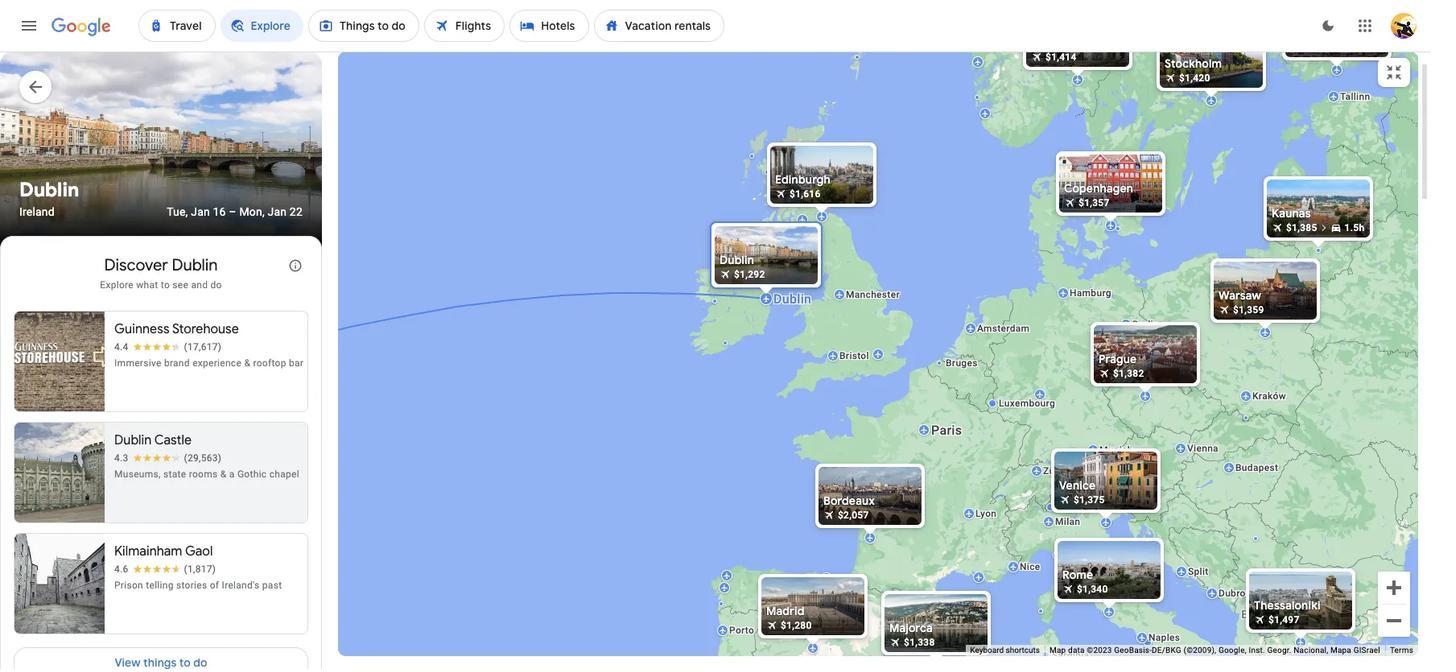 Task type: describe. For each thing, give the bounding box(es) containing it.
states)
[[153, 643, 190, 657]]

main menu image
[[19, 16, 39, 35]]

castle
[[154, 433, 192, 449]]

$1,584 button
[[1280, 0, 1396, 73]]

dublin up ireland
[[19, 178, 79, 203]]

discover dublin
[[104, 256, 218, 276]]

explore what to see and do
[[100, 280, 222, 291]]

amsterdam
[[978, 323, 1030, 334]]

1292 US dollars text field
[[735, 269, 766, 280]]

1584 US dollars text field
[[1306, 41, 1337, 53]]

museums, state rooms & a gothic chapel
[[114, 469, 300, 480]]

about these results image
[[276, 247, 315, 285]]

state
[[163, 469, 186, 480]]

(17,617)
[[184, 342, 222, 353]]

keyboard shortcuts button
[[971, 645, 1041, 656]]

and
[[191, 280, 208, 291]]

gaol
[[185, 544, 213, 560]]

thessaloniki
[[1255, 598, 1321, 612]]

naples
[[1149, 632, 1181, 643]]

barcelona
[[927, 619, 973, 630]]

(united
[[111, 643, 151, 657]]

4.3
[[114, 453, 128, 464]]

guinness storehouse
[[114, 322, 239, 338]]

$1,292
[[735, 269, 766, 280]]

split
[[1189, 566, 1209, 577]]

gisrael
[[1354, 646, 1381, 655]]

terms
[[1391, 646, 1414, 655]]

mon,
[[240, 206, 265, 219]]

$1,280
[[781, 620, 812, 631]]

$1,338
[[904, 637, 935, 648]]

1.5h
[[1345, 222, 1365, 233]]

bar
[[289, 358, 304, 369]]

inst.
[[1250, 646, 1266, 655]]

belfast
[[779, 254, 811, 265]]

kilmainham
[[114, 544, 182, 560]]

mapa
[[1331, 646, 1352, 655]]

kraków
[[1253, 390, 1287, 401]]

usd button
[[216, 637, 282, 663]]

porto
[[730, 625, 755, 636]]

22
[[290, 206, 303, 219]]

gothic
[[237, 469, 267, 480]]

1497 US dollars text field
[[1269, 614, 1300, 625]]

de/bkg
[[1153, 646, 1182, 655]]

english
[[70, 643, 109, 657]]

ireland
[[19, 206, 55, 219]]

edinburgh
[[776, 172, 831, 186]]

2 jan from the left
[[268, 206, 287, 219]]

ireland's
[[222, 580, 260, 591]]

google,
[[1219, 646, 1247, 655]]

4.3 out of 5 stars from 29,563 reviews image
[[114, 452, 222, 465]]

tallinn
[[1341, 91, 1371, 102]]

4.4 out of 5 stars from 17,617 reviews image
[[114, 341, 222, 354]]

$1,414 button
[[1020, 2, 1136, 83]]

data
[[1069, 646, 1085, 655]]

prague
[[1099, 352, 1137, 366]]

$1,616
[[790, 188, 821, 199]]

rooftop
[[253, 358, 286, 369]]

4.6 out of 5 stars from 1,817 reviews image
[[114, 563, 216, 576]]

of
[[210, 580, 219, 591]]

4.6
[[114, 564, 128, 575]]

florence
[[1094, 559, 1133, 571]]

dublin castle
[[114, 433, 192, 449]]

past
[[262, 580, 282, 591]]

stories
[[176, 580, 207, 591]]

dublin up $1,292
[[720, 252, 755, 267]]

©2023
[[1088, 646, 1113, 655]]

discover
[[104, 256, 168, 276]]

manchester
[[846, 289, 900, 300]]

& for castle
[[220, 469, 227, 480]]

shortcuts
[[1006, 646, 1041, 655]]

majorca
[[890, 621, 933, 635]]

a
[[229, 469, 235, 480]]

& for storehouse
[[244, 358, 251, 369]]

1357 US dollars text field
[[1079, 197, 1110, 208]]

1338 US dollars text field
[[904, 637, 935, 648]]

see
[[173, 280, 189, 291]]

copenhagen
[[1065, 181, 1134, 195]]

dublin up "4.3"
[[114, 433, 152, 449]]

navigate back image
[[19, 71, 52, 103]]

balkans
[[1242, 608, 1293, 621]]

warsaw
[[1219, 288, 1262, 302]]

16
[[213, 206, 226, 219]]

1359 US dollars text field
[[1234, 304, 1265, 315]]

1616 US dollars text field
[[790, 188, 821, 199]]

1414 US dollars text field
[[1046, 51, 1077, 62]]



Task type: locate. For each thing, give the bounding box(es) containing it.
brand
[[164, 358, 190, 369]]

immersive brand experience & rooftop bar
[[114, 358, 304, 369]]

0 vertical spatial &
[[244, 358, 251, 369]]

1375 US dollars text field
[[1074, 494, 1105, 505]]

1 vertical spatial &
[[220, 469, 227, 480]]

(29,563)
[[184, 453, 222, 464]]

do
[[211, 280, 222, 291]]

$1,359
[[1234, 304, 1265, 315]]

1420 US dollars text field
[[1180, 72, 1211, 83]]

$1,497
[[1269, 614, 1300, 625]]

bristol
[[840, 350, 870, 361]]

$2,057
[[838, 509, 869, 521]]

prison telling stories of ireland's past
[[114, 580, 282, 591]]

dublin up "and"
[[172, 256, 218, 276]]

1 hour 30 minutes text field
[[1345, 222, 1365, 233]]

& left rooftop at bottom left
[[244, 358, 251, 369]]

$1,382
[[1114, 368, 1145, 379]]

dublin down belfast
[[774, 291, 812, 306]]

(©2009),
[[1184, 646, 1217, 655]]

nacional,
[[1294, 646, 1329, 655]]

tue,
[[167, 206, 188, 219]]

geogr.
[[1268, 646, 1292, 655]]

bruges
[[946, 357, 978, 368]]

jan left 22
[[268, 206, 287, 219]]

english (united states)
[[70, 643, 190, 657]]

english (united states) button
[[40, 637, 203, 663]]

lyon
[[976, 508, 997, 519]]

berlin
[[1133, 319, 1160, 330]]

0 horizontal spatial jan
[[191, 206, 210, 219]]

$1,375
[[1074, 494, 1105, 505]]

experience
[[193, 358, 242, 369]]

$1,357
[[1079, 197, 1110, 208]]

$1,584
[[1306, 41, 1337, 53]]

(1,817)
[[184, 564, 216, 575]]

view smaller map image
[[1385, 63, 1405, 82]]

$1,414
[[1046, 51, 1077, 62]]

1280 US dollars text field
[[781, 620, 812, 631]]

munich
[[1100, 444, 1134, 455]]

museums,
[[114, 469, 161, 480]]

rome
[[1063, 567, 1094, 582]]

&
[[244, 358, 251, 369], [220, 469, 227, 480]]

nice
[[1020, 561, 1041, 572]]

paris
[[932, 422, 963, 438]]

to
[[161, 280, 170, 291]]

keyboard shortcuts
[[971, 646, 1041, 655]]

tue, jan 16 – mon, jan 22
[[167, 206, 303, 219]]

prison
[[114, 580, 143, 591]]

1385 US dollars text field
[[1287, 222, 1318, 233]]

1340 US dollars text field
[[1078, 583, 1109, 595]]

skye
[[774, 166, 796, 178]]

dubrovnik
[[1219, 588, 1265, 599]]

stockholm
[[1165, 56, 1223, 70]]

& left a
[[220, 469, 227, 480]]

chapel
[[270, 469, 300, 480]]

map
[[1050, 646, 1067, 655]]

kaunas
[[1272, 206, 1312, 220]]

terms link
[[1391, 646, 1414, 655]]

map region
[[263, 0, 1432, 669]]

$1,385
[[1287, 222, 1318, 233]]

kilmainham gaol
[[114, 544, 213, 560]]

geobasis-
[[1115, 646, 1153, 655]]

immersive
[[114, 358, 162, 369]]

explore
[[100, 280, 134, 291]]

hamburg
[[1070, 287, 1112, 298]]

what
[[136, 280, 158, 291]]

1 jan from the left
[[191, 206, 210, 219]]

$1,340
[[1078, 583, 1109, 595]]

map data ©2023 geobasis-de/bkg (©2009), google, inst. geogr. nacional, mapa gisrael
[[1050, 646, 1381, 655]]

venice
[[1060, 478, 1096, 492]]

loading results progress bar
[[0, 52, 1432, 55]]

0 horizontal spatial &
[[220, 469, 227, 480]]

sardinia
[[1053, 650, 1090, 661]]

1 horizontal spatial &
[[244, 358, 251, 369]]

change appearance image
[[1310, 6, 1348, 45]]

telling
[[146, 580, 174, 591]]

1382 US dollars text field
[[1114, 368, 1145, 379]]

2057 US dollars text field
[[838, 509, 869, 521]]

milan
[[1056, 516, 1081, 527]]

zürich
[[1044, 465, 1073, 476]]

madrid
[[767, 604, 805, 618]]

rooms
[[189, 469, 218, 480]]

jan left the 16
[[191, 206, 210, 219]]

keyboard
[[971, 646, 1004, 655]]

luxembourg
[[999, 397, 1056, 409]]

usd
[[247, 643, 269, 657]]

1 horizontal spatial jan
[[268, 206, 287, 219]]

4.4
[[114, 342, 128, 353]]



Task type: vqa. For each thing, say whether or not it's contained in the screenshot.
keyboard
yes



